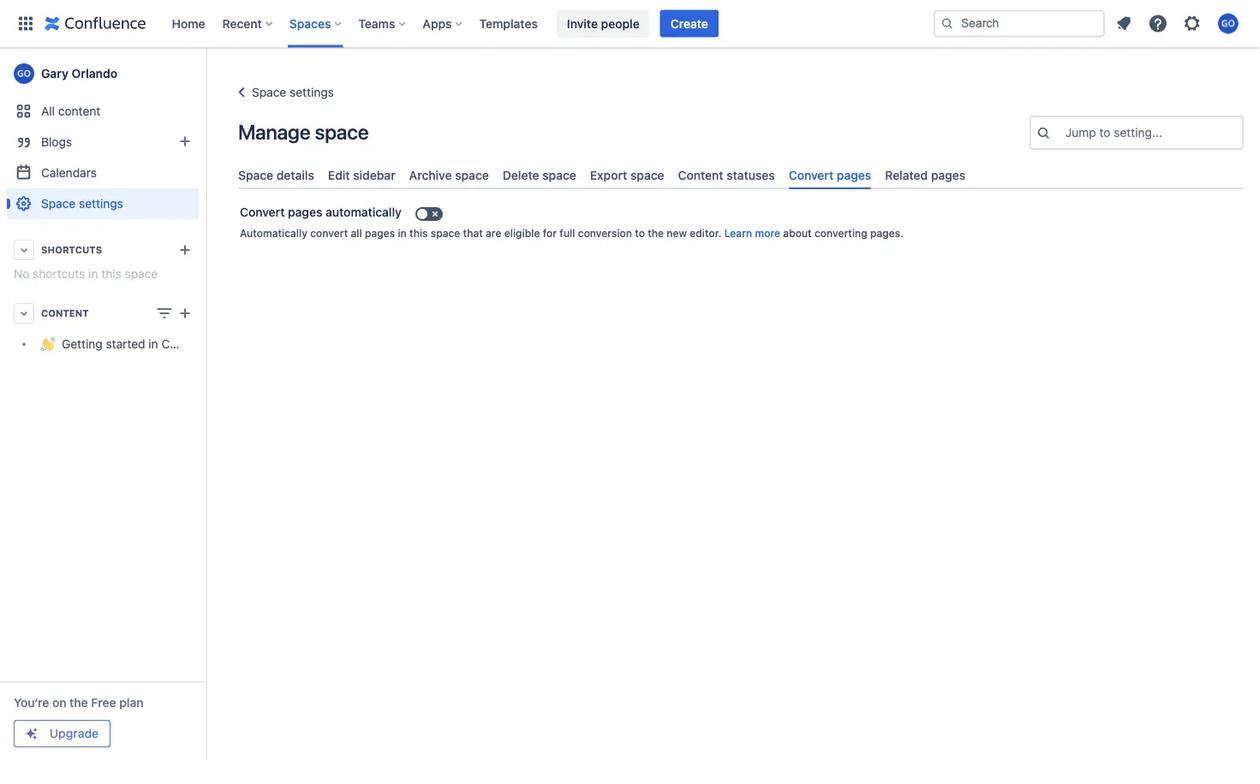 Task type: vqa. For each thing, say whether or not it's contained in the screenshot.
the top Content
yes



Task type: locate. For each thing, give the bounding box(es) containing it.
space right export at top left
[[631, 168, 664, 182]]

statuses
[[727, 168, 775, 182]]

0 vertical spatial space settings
[[252, 85, 334, 99]]

pages up convert on the left
[[288, 205, 322, 219]]

this
[[410, 227, 428, 239], [101, 267, 121, 281]]

conversion
[[578, 227, 632, 239]]

blogs
[[41, 135, 72, 149]]

0 vertical spatial in
[[398, 227, 407, 239]]

space for manage space
[[315, 120, 369, 144]]

0 horizontal spatial this
[[101, 267, 121, 281]]

spaces
[[289, 16, 331, 30]]

2 vertical spatial space
[[41, 197, 76, 211]]

home link
[[167, 10, 210, 37]]

space settings up manage space
[[252, 85, 334, 99]]

pages right related
[[931, 168, 966, 182]]

add shortcut image
[[175, 240, 195, 260]]

1 vertical spatial settings
[[79, 197, 123, 211]]

content inside content dropdown button
[[41, 308, 89, 319]]

space left details
[[238, 168, 273, 182]]

0 horizontal spatial content
[[41, 308, 89, 319]]

space details link
[[231, 161, 321, 189]]

0 horizontal spatial in
[[88, 267, 98, 281]]

to right conversion
[[635, 227, 645, 239]]

Search field
[[934, 10, 1105, 37]]

space settings link
[[231, 82, 334, 103], [7, 188, 199, 219]]

1 horizontal spatial the
[[648, 227, 664, 239]]

this inside space element
[[101, 267, 121, 281]]

gary
[[41, 66, 69, 81]]

0 horizontal spatial the
[[70, 696, 88, 710]]

1 vertical spatial convert
[[240, 205, 285, 219]]

getting
[[62, 337, 103, 351]]

1 vertical spatial the
[[70, 696, 88, 710]]

1 vertical spatial content
[[41, 308, 89, 319]]

settings icon image
[[1182, 13, 1203, 34]]

1 vertical spatial space
[[238, 168, 273, 182]]

0 horizontal spatial space settings
[[41, 197, 123, 211]]

convert for convert pages
[[789, 168, 834, 182]]

0 vertical spatial content
[[678, 168, 724, 182]]

shortcuts button
[[7, 235, 199, 266]]

templates link
[[474, 10, 543, 37]]

your profile and preferences image
[[1218, 13, 1239, 34]]

0 vertical spatial settings
[[290, 85, 334, 99]]

learn more link
[[725, 227, 781, 239]]

1 vertical spatial this
[[101, 267, 121, 281]]

convert for convert pages automatically
[[240, 205, 285, 219]]

0 horizontal spatial settings
[[79, 197, 123, 211]]

in down shortcuts dropdown button
[[88, 267, 98, 281]]

space settings inside space element
[[41, 197, 123, 211]]

0 vertical spatial to
[[1100, 126, 1111, 140]]

create
[[671, 16, 708, 30]]

the right on
[[70, 696, 88, 710]]

pages
[[837, 168, 871, 182], [931, 168, 966, 182], [288, 205, 322, 219], [365, 227, 395, 239]]

space
[[315, 120, 369, 144], [455, 168, 489, 182], [543, 168, 576, 182], [631, 168, 664, 182], [431, 227, 460, 239], [125, 267, 158, 281]]

0 vertical spatial convert
[[789, 168, 834, 182]]

1 horizontal spatial space settings link
[[231, 82, 334, 103]]

in for no shortcuts in this space
[[88, 267, 98, 281]]

about
[[783, 227, 812, 239]]

invite people
[[567, 16, 640, 30]]

pages inside related pages link
[[931, 168, 966, 182]]

this down shortcuts dropdown button
[[101, 267, 121, 281]]

in
[[398, 227, 407, 239], [88, 267, 98, 281], [149, 337, 158, 351]]

in right started
[[149, 337, 158, 351]]

space settings link up manage
[[231, 82, 334, 103]]

1 vertical spatial space settings
[[41, 197, 123, 211]]

space for archive space
[[455, 168, 489, 182]]

confluence image
[[45, 13, 146, 34], [45, 13, 146, 34]]

banner
[[0, 0, 1259, 48]]

convert up automatically
[[240, 205, 285, 219]]

export space
[[590, 168, 664, 182]]

appswitcher icon image
[[15, 13, 36, 34]]

pages inside "convert pages" link
[[837, 168, 871, 182]]

delete space
[[503, 168, 576, 182]]

all
[[351, 227, 362, 239]]

help icon image
[[1148, 13, 1169, 34]]

convert up about
[[789, 168, 834, 182]]

space right delete
[[543, 168, 576, 182]]

create a page image
[[175, 303, 195, 324]]

1 horizontal spatial this
[[410, 227, 428, 239]]

content inside content statuses link
[[678, 168, 724, 182]]

tab list
[[231, 161, 1251, 189]]

invite
[[567, 16, 598, 30]]

content statuses link
[[671, 161, 782, 189]]

in down automatically
[[398, 227, 407, 239]]

premium image
[[25, 727, 39, 741]]

export
[[590, 168, 627, 182]]

edit sidebar
[[328, 168, 396, 182]]

1 horizontal spatial in
[[149, 337, 158, 351]]

0 vertical spatial space settings link
[[231, 82, 334, 103]]

more
[[755, 227, 781, 239]]

that
[[463, 227, 483, 239]]

all content link
[[7, 96, 199, 127]]

1 horizontal spatial settings
[[290, 85, 334, 99]]

to
[[1100, 126, 1111, 140], [635, 227, 645, 239]]

to right jump
[[1100, 126, 1111, 140]]

0 horizontal spatial convert
[[240, 205, 285, 219]]

for
[[543, 227, 557, 239]]

create a blog image
[[175, 131, 195, 152]]

2 horizontal spatial in
[[398, 227, 407, 239]]

content left statuses
[[678, 168, 724, 182]]

space up edit
[[315, 120, 369, 144]]

calendars link
[[7, 158, 199, 188]]

content statuses
[[678, 168, 775, 182]]

space settings link down the calendars
[[7, 188, 199, 219]]

0 horizontal spatial to
[[635, 227, 645, 239]]

space up manage
[[252, 85, 286, 99]]

the
[[648, 227, 664, 239], [70, 696, 88, 710]]

notification icon image
[[1114, 13, 1134, 34]]

manage
[[238, 120, 311, 144]]

space for delete space
[[543, 168, 576, 182]]

archive
[[409, 168, 452, 182]]

upgrade
[[50, 727, 99, 741]]

free
[[91, 696, 116, 710]]

you're
[[14, 696, 49, 710]]

2 vertical spatial in
[[149, 337, 158, 351]]

space settings down the calendars
[[41, 197, 123, 211]]

settings down calendars link
[[79, 197, 123, 211]]

pages for related pages
[[931, 168, 966, 182]]

convert pages link
[[782, 161, 878, 189]]

create link
[[660, 10, 719, 37]]

1 horizontal spatial convert
[[789, 168, 834, 182]]

content up getting
[[41, 308, 89, 319]]

are
[[486, 227, 502, 239]]

space down the calendars
[[41, 197, 76, 211]]

this left that at the top left
[[410, 227, 428, 239]]

0 vertical spatial the
[[648, 227, 664, 239]]

gary orlando
[[41, 66, 118, 81]]

1 vertical spatial in
[[88, 267, 98, 281]]

space right archive on the left
[[455, 168, 489, 182]]

the left new
[[648, 227, 664, 239]]

invite people button
[[557, 10, 650, 37]]

gary orlando link
[[7, 57, 199, 91]]

1 horizontal spatial to
[[1100, 126, 1111, 140]]

home
[[172, 16, 205, 30]]

convert
[[310, 227, 348, 239]]

space for export space
[[631, 168, 664, 182]]

1 horizontal spatial space settings
[[252, 85, 334, 99]]

1 horizontal spatial content
[[678, 168, 724, 182]]

banner containing home
[[0, 0, 1259, 48]]

jump
[[1066, 126, 1096, 140]]

space settings
[[252, 85, 334, 99], [41, 197, 123, 211]]

change view image
[[154, 303, 175, 324]]

recent button
[[217, 10, 279, 37]]

1 vertical spatial space settings link
[[7, 188, 199, 219]]

space
[[252, 85, 286, 99], [238, 168, 273, 182], [41, 197, 76, 211]]

content
[[678, 168, 724, 182], [41, 308, 89, 319]]

pages left related
[[837, 168, 871, 182]]

settings
[[290, 85, 334, 99], [79, 197, 123, 211]]

convert inside tab list
[[789, 168, 834, 182]]

settings up manage space
[[290, 85, 334, 99]]

related pages
[[885, 168, 966, 182]]



Task type: describe. For each thing, give the bounding box(es) containing it.
export space link
[[583, 161, 671, 189]]

content
[[58, 104, 101, 118]]

1 vertical spatial to
[[635, 227, 645, 239]]

global element
[[10, 0, 930, 48]]

space down shortcuts dropdown button
[[125, 267, 158, 281]]

edit
[[328, 168, 350, 182]]

automatically
[[240, 227, 308, 239]]

related
[[885, 168, 928, 182]]

automatically convert all pages in this space that are eligible for full conversion to the new editor. learn more about converting pages.
[[240, 227, 904, 239]]

0 horizontal spatial space settings link
[[7, 188, 199, 219]]

started
[[106, 337, 145, 351]]

space left that at the top left
[[431, 227, 460, 239]]

templates
[[479, 16, 538, 30]]

confluence
[[161, 337, 225, 351]]

apps
[[423, 16, 452, 30]]

apps button
[[418, 10, 469, 37]]

archive space
[[409, 168, 489, 182]]

getting started in confluence
[[62, 337, 225, 351]]

content for content
[[41, 308, 89, 319]]

converting
[[815, 227, 868, 239]]

space details
[[238, 168, 314, 182]]

0 vertical spatial this
[[410, 227, 428, 239]]

no shortcuts in this space
[[14, 267, 158, 281]]

eligible
[[504, 227, 540, 239]]

shortcuts
[[41, 245, 102, 256]]

in for getting started in confluence
[[149, 337, 158, 351]]

you're on the free plan
[[14, 696, 143, 710]]

content for content statuses
[[678, 168, 724, 182]]

all content
[[41, 104, 101, 118]]

learn
[[725, 227, 752, 239]]

upgrade button
[[15, 721, 110, 747]]

spaces button
[[284, 10, 348, 37]]

pages.
[[870, 227, 904, 239]]

people
[[601, 16, 640, 30]]

content button
[[7, 298, 199, 329]]

full
[[560, 227, 575, 239]]

pages for convert pages automatically
[[288, 205, 322, 219]]

space inside tab list
[[238, 168, 273, 182]]

on
[[52, 696, 66, 710]]

plan
[[119, 696, 143, 710]]

new
[[667, 227, 687, 239]]

orlando
[[72, 66, 118, 81]]

Search settings text field
[[1066, 124, 1069, 141]]

blogs link
[[7, 127, 199, 158]]

search image
[[941, 17, 954, 30]]

delete space link
[[496, 161, 583, 189]]

0 vertical spatial space
[[252, 85, 286, 99]]

recent
[[222, 16, 262, 30]]

calendars
[[41, 166, 97, 180]]

automatically
[[326, 205, 402, 219]]

sidebar
[[353, 168, 396, 182]]

editor.
[[690, 227, 722, 239]]

jump to setting...
[[1066, 126, 1163, 140]]

setting...
[[1114, 126, 1163, 140]]

shortcuts
[[33, 267, 85, 281]]

edit sidebar link
[[321, 161, 402, 189]]

getting started in confluence link
[[7, 329, 225, 360]]

pages right all
[[365, 227, 395, 239]]

tab list containing space details
[[231, 161, 1251, 189]]

no
[[14, 267, 29, 281]]

convert pages
[[789, 168, 871, 182]]

details
[[277, 168, 314, 182]]

all
[[41, 104, 55, 118]]

manage space
[[238, 120, 369, 144]]

collapse sidebar image
[[187, 57, 224, 91]]

pages for convert pages
[[837, 168, 871, 182]]

teams button
[[353, 10, 412, 37]]

related pages link
[[878, 161, 973, 189]]

convert pages automatically
[[240, 205, 402, 219]]

teams
[[358, 16, 395, 30]]

space element
[[0, 48, 225, 762]]

delete
[[503, 168, 539, 182]]

the inside space element
[[70, 696, 88, 710]]

archive space link
[[402, 161, 496, 189]]

settings inside space element
[[79, 197, 123, 211]]



